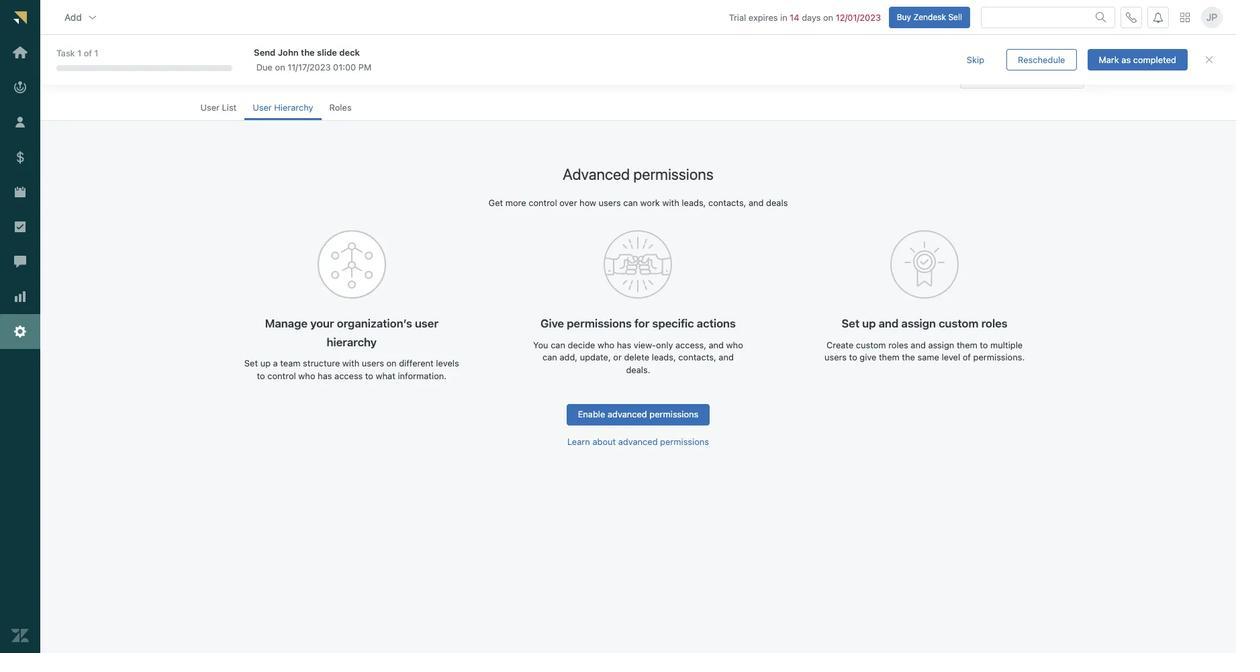 Task type: vqa. For each thing, say whether or not it's contained in the screenshot.
cancel image
yes



Task type: locate. For each thing, give the bounding box(es) containing it.
1 horizontal spatial on
[[387, 358, 397, 369]]

advanced
[[563, 165, 630, 183]]

reschedule button
[[1007, 49, 1077, 71]]

control down a
[[268, 371, 296, 381]]

1
[[77, 48, 81, 59], [94, 48, 98, 59]]

user hierarchy
[[253, 102, 313, 113]]

1 vertical spatial of
[[963, 352, 971, 363]]

1 horizontal spatial 1
[[94, 48, 98, 59]]

0 vertical spatial with
[[663, 197, 680, 208]]

0 horizontal spatial roles
[[889, 340, 909, 351]]

can left work
[[623, 197, 638, 208]]

you
[[533, 340, 549, 351]]

set for set up and assign custom roles
[[842, 317, 860, 331]]

1 vertical spatial on
[[275, 62, 285, 72]]

1 horizontal spatial of
[[963, 352, 971, 363]]

0 vertical spatial can
[[623, 197, 638, 208]]

1 horizontal spatial roles
[[982, 317, 1008, 331]]

level
[[942, 352, 961, 363]]

0 vertical spatial roles
[[982, 317, 1008, 331]]

them up level
[[957, 340, 978, 351]]

0 vertical spatial custom
[[939, 317, 979, 331]]

has inside you can decide who has view-only access, and who can add, update, or delete leads, contacts, and deals.
[[617, 340, 631, 351]]

assign
[[902, 317, 936, 331], [929, 340, 955, 351]]

can down you
[[543, 352, 557, 363]]

permissions down enable advanced permissions button
[[660, 436, 709, 447]]

0 vertical spatial them
[[957, 340, 978, 351]]

users down the create
[[825, 352, 847, 363]]

0 horizontal spatial 1
[[77, 48, 81, 59]]

user
[[192, 66, 220, 82], [200, 102, 220, 113], [253, 102, 272, 113]]

custom up give
[[856, 340, 886, 351]]

with right work
[[663, 197, 680, 208]]

for
[[635, 317, 650, 331]]

has
[[617, 340, 631, 351], [318, 371, 332, 381]]

success ribbon image
[[891, 231, 959, 299]]

1 vertical spatial them
[[879, 352, 900, 363]]

custom inside create custom roles and assign them to multiple users to give them the same level of permissions.
[[856, 340, 886, 351]]

2 1 from the left
[[94, 48, 98, 59]]

0 horizontal spatial custom
[[856, 340, 886, 351]]

mark as completed button
[[1088, 49, 1188, 71]]

control inside set up a team structure with users on different levels to control who has access to what information.
[[268, 371, 296, 381]]

1 horizontal spatial custom
[[939, 317, 979, 331]]

1 vertical spatial with
[[342, 358, 360, 369]]

set
[[842, 317, 860, 331], [244, 358, 258, 369]]

assign up create custom roles and assign them to multiple users to give them the same level of permissions.
[[902, 317, 936, 331]]

same
[[918, 352, 940, 363]]

0 horizontal spatial control
[[268, 371, 296, 381]]

0 vertical spatial up
[[863, 317, 876, 331]]

get
[[489, 197, 503, 208]]

them right give
[[879, 352, 900, 363]]

permissions
[[634, 165, 714, 183], [567, 317, 632, 331], [650, 409, 699, 420], [660, 436, 709, 447]]

0 vertical spatial advanced
[[608, 409, 647, 420]]

1 horizontal spatial up
[[863, 317, 876, 331]]

1 vertical spatial custom
[[856, 340, 886, 351]]

roles inside create custom roles and assign them to multiple users to give them the same level of permissions.
[[889, 340, 909, 351]]

custom up level
[[939, 317, 979, 331]]

set up the create
[[842, 317, 860, 331]]

jp
[[1207, 11, 1218, 23]]

0 horizontal spatial set
[[244, 358, 258, 369]]

1 horizontal spatial has
[[617, 340, 631, 351]]

enable advanced permissions
[[578, 409, 699, 420]]

users up what
[[362, 358, 384, 369]]

different
[[399, 358, 434, 369]]

0 horizontal spatial up
[[260, 358, 271, 369]]

up up give
[[863, 317, 876, 331]]

send john the slide deck link
[[254, 46, 932, 58]]

1 vertical spatial leads,
[[652, 352, 676, 363]]

cancel image
[[1204, 54, 1215, 65]]

the inside create custom roles and assign them to multiple users to give them the same level of permissions.
[[902, 352, 915, 363]]

assign up level
[[929, 340, 955, 351]]

multiple
[[991, 340, 1023, 351]]

advanced
[[608, 409, 647, 420], [618, 436, 658, 447]]

user
[[415, 317, 439, 331]]

on up what
[[387, 358, 397, 369]]

calls image
[[1126, 12, 1137, 23]]

give
[[541, 317, 564, 331]]

2 vertical spatial on
[[387, 358, 397, 369]]

has down structure
[[318, 371, 332, 381]]

contacts, down access,
[[679, 352, 717, 363]]

with
[[663, 197, 680, 208], [342, 358, 360, 369]]

0 vertical spatial has
[[617, 340, 631, 351]]

roles
[[982, 317, 1008, 331], [889, 340, 909, 351]]

the up '11/17/2023'
[[301, 47, 315, 58]]

1 horizontal spatial set
[[842, 317, 860, 331]]

trial expires in 14 days on 12/01/2023
[[729, 12, 881, 23]]

zendesk image
[[11, 627, 29, 645]]

roles
[[330, 102, 352, 113]]

who
[[598, 340, 615, 351], [727, 340, 743, 351], [298, 371, 315, 381]]

user management
[[192, 66, 301, 82]]

1 vertical spatial up
[[260, 358, 271, 369]]

on
[[823, 12, 834, 23], [275, 62, 285, 72], [387, 358, 397, 369]]

who down structure
[[298, 371, 315, 381]]

of right 'task'
[[84, 48, 92, 59]]

buy zendesk sell button
[[889, 6, 971, 28]]

permissions inside enable advanced permissions button
[[650, 409, 699, 420]]

sell
[[949, 12, 963, 22]]

1 horizontal spatial control
[[529, 197, 557, 208]]

1 vertical spatial advanced
[[618, 436, 658, 447]]

create custom roles and assign them to multiple users to give them the same level of permissions.
[[825, 340, 1025, 363]]

learn about advanced permissions link
[[568, 436, 709, 448]]

what
[[376, 371, 396, 381]]

skip button
[[956, 49, 996, 71]]

1 horizontal spatial leads,
[[682, 197, 706, 208]]

task 1 of 1
[[56, 48, 98, 59]]

0 horizontal spatial on
[[275, 62, 285, 72]]

add button
[[54, 4, 109, 31]]

1 vertical spatial contacts,
[[679, 352, 717, 363]]

contacts, inside you can decide who has view-only access, and who can add, update, or delete leads, contacts, and deals.
[[679, 352, 717, 363]]

user left list
[[200, 102, 220, 113]]

advanced inside enable advanced permissions button
[[608, 409, 647, 420]]

and
[[749, 197, 764, 208], [879, 317, 899, 331], [709, 340, 724, 351], [911, 340, 926, 351], [719, 352, 734, 363]]

1 vertical spatial set
[[244, 358, 258, 369]]

2 horizontal spatial on
[[823, 12, 834, 23]]

to up permissions.
[[980, 340, 988, 351]]

pm
[[359, 62, 372, 72]]

0 horizontal spatial them
[[879, 352, 900, 363]]

1 vertical spatial roles
[[889, 340, 909, 351]]

leads, inside you can decide who has view-only access, and who can add, update, or delete leads, contacts, and deals.
[[652, 352, 676, 363]]

of
[[84, 48, 92, 59], [963, 352, 971, 363]]

jp button
[[1202, 6, 1223, 28]]

0 vertical spatial on
[[823, 12, 834, 23]]

user list
[[200, 102, 237, 113]]

0 horizontal spatial leads,
[[652, 352, 676, 363]]

to
[[980, 340, 988, 351], [849, 352, 858, 363], [257, 371, 265, 381], [365, 371, 373, 381]]

on inside set up a team structure with users on different levels to control who has access to what information.
[[387, 358, 397, 369]]

has up or
[[617, 340, 631, 351]]

0 horizontal spatial with
[[342, 358, 360, 369]]

0 vertical spatial contacts,
[[709, 197, 747, 208]]

who up update, on the bottom left of the page
[[598, 340, 615, 351]]

2 vertical spatial can
[[543, 352, 557, 363]]

the inside send john the slide deck due on 11/17/2023 01:00 pm
[[301, 47, 315, 58]]

advanced down enable advanced permissions button
[[618, 436, 658, 447]]

who down actions
[[727, 340, 743, 351]]

the left same
[[902, 352, 915, 363]]

1 vertical spatial the
[[902, 352, 915, 363]]

can
[[623, 197, 638, 208], [551, 340, 566, 351], [543, 352, 557, 363]]

due
[[256, 62, 273, 72]]

on right days
[[823, 12, 834, 23]]

mark
[[1099, 54, 1120, 65]]

on right due
[[275, 62, 285, 72]]

users
[[599, 197, 621, 208], [825, 352, 847, 363], [362, 358, 384, 369]]

enable advanced permissions button
[[567, 404, 710, 426]]

levels
[[436, 358, 459, 369]]

your
[[310, 317, 334, 331]]

skip
[[967, 54, 985, 65]]

2 horizontal spatial users
[[825, 352, 847, 363]]

roles down set up and assign custom roles
[[889, 340, 909, 351]]

contacts, left deals
[[709, 197, 747, 208]]

0 horizontal spatial the
[[301, 47, 315, 58]]

0 vertical spatial of
[[84, 48, 92, 59]]

set inside set up a team structure with users on different levels to control who has access to what information.
[[244, 358, 258, 369]]

control left over
[[529, 197, 557, 208]]

can up the add,
[[551, 340, 566, 351]]

1 vertical spatial has
[[318, 371, 332, 381]]

permissions up the learn about advanced permissions on the bottom of the page
[[650, 409, 699, 420]]

1 horizontal spatial them
[[957, 340, 978, 351]]

work
[[641, 197, 660, 208]]

0 horizontal spatial has
[[318, 371, 332, 381]]

licenses.
[[1021, 64, 1057, 74]]

up left a
[[260, 358, 271, 369]]

set up a team structure with users on different levels to control who has access to what information.
[[244, 358, 459, 381]]

1 horizontal spatial the
[[902, 352, 915, 363]]

zendesk products image
[[1181, 12, 1190, 22]]

1 vertical spatial assign
[[929, 340, 955, 351]]

0 vertical spatial the
[[301, 47, 315, 58]]

graph representing hierarchy image
[[318, 231, 386, 299]]

leads, right work
[[682, 197, 706, 208]]

them
[[957, 340, 978, 351], [879, 352, 900, 363]]

give permissions for specific actions
[[541, 317, 736, 331]]

team
[[280, 358, 301, 369]]

deals
[[766, 197, 788, 208]]

11/17/2023
[[288, 62, 331, 72]]

using 2 licenses.
[[988, 64, 1057, 74]]

decide
[[568, 340, 595, 351]]

with up the "access" at the left of page
[[342, 358, 360, 369]]

0 vertical spatial set
[[842, 317, 860, 331]]

add,
[[560, 352, 578, 363]]

of right level
[[963, 352, 971, 363]]

user left hierarchy
[[253, 102, 272, 113]]

on inside send john the slide deck due on 11/17/2023 01:00 pm
[[275, 62, 285, 72]]

1 vertical spatial control
[[268, 371, 296, 381]]

set left a
[[244, 358, 258, 369]]

0 horizontal spatial users
[[362, 358, 384, 369]]

leads,
[[682, 197, 706, 208], [652, 352, 676, 363]]

leads, down only at the bottom right of page
[[652, 352, 676, 363]]

with inside set up a team structure with users on different levels to control who has access to what information.
[[342, 358, 360, 369]]

user up user list
[[192, 66, 220, 82]]

set up and assign custom roles
[[842, 317, 1008, 331]]

1 horizontal spatial with
[[663, 197, 680, 208]]

roles up multiple
[[982, 317, 1008, 331]]

0 horizontal spatial who
[[298, 371, 315, 381]]

set for set up a team structure with users on different levels to control who has access to what information.
[[244, 358, 258, 369]]

delete
[[624, 352, 650, 363]]

up inside set up a team structure with users on different levels to control who has access to what information.
[[260, 358, 271, 369]]

permissions inside learn about advanced permissions link
[[660, 436, 709, 447]]

users right the how
[[599, 197, 621, 208]]

control
[[529, 197, 557, 208], [268, 371, 296, 381]]

1 horizontal spatial users
[[599, 197, 621, 208]]

advanced up the learn about advanced permissions on the bottom of the page
[[608, 409, 647, 420]]

the
[[301, 47, 315, 58], [902, 352, 915, 363]]

using
[[988, 64, 1011, 74]]



Task type: describe. For each thing, give the bounding box(es) containing it.
completed
[[1134, 54, 1177, 65]]

create
[[827, 340, 854, 351]]

actions
[[697, 317, 736, 331]]

of inside create custom roles and assign them to multiple users to give them the same level of permissions.
[[963, 352, 971, 363]]

send john the slide deck due on 11/17/2023 01:00 pm
[[254, 47, 372, 72]]

01:00
[[333, 62, 356, 72]]

up for a
[[260, 358, 271, 369]]

access
[[335, 371, 363, 381]]

users inside set up a team structure with users on different levels to control who has access to what information.
[[362, 358, 384, 369]]

who inside set up a team structure with users on different levels to control who has access to what information.
[[298, 371, 315, 381]]

enable
[[578, 409, 605, 420]]

over
[[560, 197, 577, 208]]

task
[[56, 48, 75, 59]]

buy
[[897, 12, 911, 22]]

or
[[613, 352, 622, 363]]

assign inside create custom roles and assign them to multiple users to give them the same level of permissions.
[[929, 340, 955, 351]]

manage
[[265, 317, 308, 331]]

has inside set up a team structure with users on different levels to control who has access to what information.
[[318, 371, 332, 381]]

advanced permissions
[[563, 165, 714, 183]]

information.
[[398, 371, 447, 381]]

bell image
[[1153, 12, 1164, 23]]

give
[[860, 352, 877, 363]]

permissions up work
[[634, 165, 714, 183]]

manage your organization's user hierarchy
[[265, 317, 439, 349]]

to down 'manage'
[[257, 371, 265, 381]]

structure
[[303, 358, 340, 369]]

user for user list
[[200, 102, 220, 113]]

access,
[[676, 340, 707, 351]]

12/01/2023
[[836, 12, 881, 23]]

list
[[222, 102, 237, 113]]

days
[[802, 12, 821, 23]]

deck
[[339, 47, 360, 58]]

send
[[254, 47, 276, 58]]

permissions.
[[974, 352, 1025, 363]]

update,
[[580, 352, 611, 363]]

reschedule
[[1018, 54, 1066, 65]]

in
[[781, 12, 788, 23]]

0 vertical spatial assign
[[902, 317, 936, 331]]

up for and
[[863, 317, 876, 331]]

you can decide who has view-only access, and who can add, update, or delete leads, contacts, and deals.
[[533, 340, 743, 375]]

zendesk
[[914, 12, 946, 22]]

slide
[[317, 47, 337, 58]]

organization's
[[337, 317, 412, 331]]

how
[[580, 197, 596, 208]]

0 horizontal spatial of
[[84, 48, 92, 59]]

chevron down image
[[87, 12, 98, 23]]

fist bump image
[[604, 231, 673, 299]]

buy zendesk sell
[[897, 12, 963, 22]]

management
[[223, 66, 301, 82]]

permissions up decide on the bottom of page
[[567, 317, 632, 331]]

john
[[278, 47, 299, 58]]

specific
[[652, 317, 694, 331]]

view-
[[634, 340, 656, 351]]

2 horizontal spatial who
[[727, 340, 743, 351]]

1 1 from the left
[[77, 48, 81, 59]]

as
[[1122, 54, 1131, 65]]

only
[[656, 340, 673, 351]]

2
[[1014, 64, 1019, 74]]

1 vertical spatial can
[[551, 340, 566, 351]]

0 vertical spatial control
[[529, 197, 557, 208]]

user for user management
[[192, 66, 220, 82]]

0 vertical spatial leads,
[[682, 197, 706, 208]]

learn
[[568, 436, 590, 447]]

mark as completed
[[1099, 54, 1177, 65]]

users inside create custom roles and assign them to multiple users to give them the same level of permissions.
[[825, 352, 847, 363]]

to left give
[[849, 352, 858, 363]]

deals.
[[626, 365, 651, 375]]

1 horizontal spatial who
[[598, 340, 615, 351]]

hierarchy
[[274, 102, 313, 113]]

get more control over how users can work with leads, contacts, and deals
[[489, 197, 788, 208]]

search image
[[1096, 12, 1107, 23]]

and inside create custom roles and assign them to multiple users to give them the same level of permissions.
[[911, 340, 926, 351]]

14
[[790, 12, 800, 23]]

user for user hierarchy
[[253, 102, 272, 113]]

info image
[[972, 64, 983, 75]]

expires
[[749, 12, 778, 23]]

a
[[273, 358, 278, 369]]

about
[[593, 436, 616, 447]]

add
[[64, 11, 82, 23]]

hierarchy
[[327, 336, 377, 349]]

trial
[[729, 12, 746, 23]]

to left what
[[365, 371, 373, 381]]

more
[[506, 197, 526, 208]]

advanced inside learn about advanced permissions link
[[618, 436, 658, 447]]

learn about advanced permissions
[[568, 436, 709, 447]]



